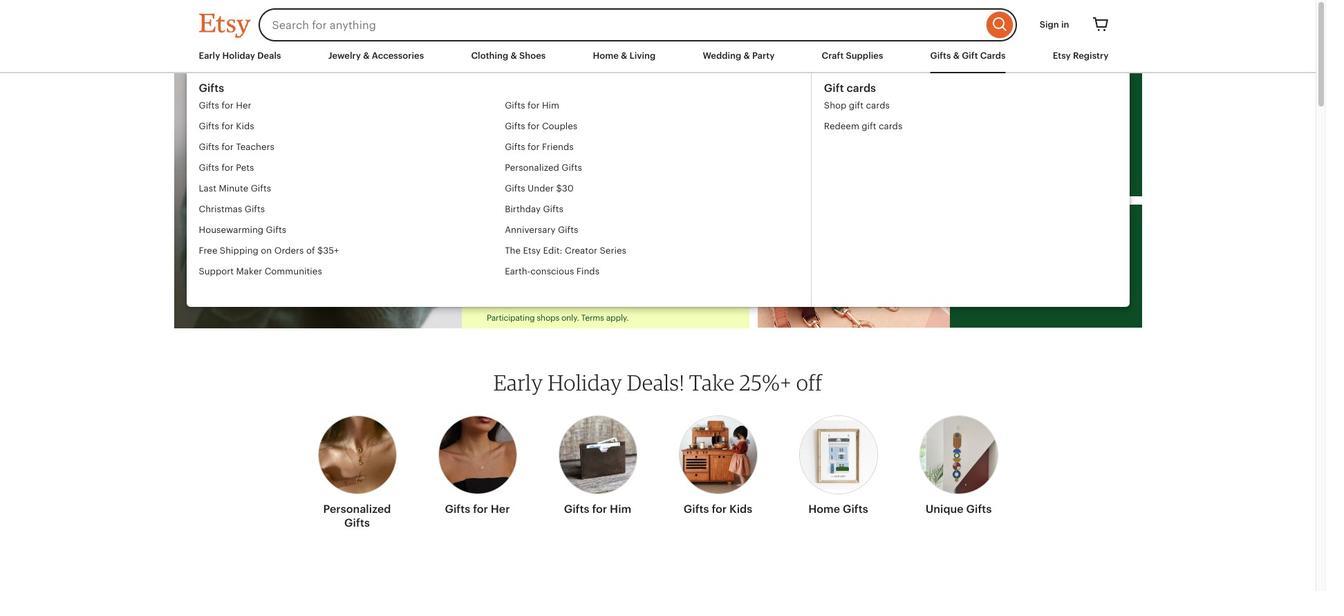 Task type: vqa. For each thing, say whether or not it's contained in the screenshot.
ring.
no



Task type: locate. For each thing, give the bounding box(es) containing it.
25%+
[[740, 369, 792, 396]]

&
[[363, 51, 370, 61], [511, 51, 517, 61], [621, 51, 628, 61], [744, 51, 751, 61], [954, 51, 960, 61]]

gift
[[849, 100, 864, 111], [862, 121, 877, 131]]

& for clothing
[[511, 51, 517, 61]]

earth-conscious finds
[[505, 266, 600, 277]]

gift down shop gift cards link
[[862, 121, 877, 131]]

& left living
[[621, 51, 628, 61]]

2 vertical spatial early
[[494, 369, 543, 396]]

the etsy edit: creator series link
[[505, 241, 811, 262]]

0 vertical spatial early
[[199, 51, 220, 61]]

1 vertical spatial early
[[487, 124, 538, 149]]

kids
[[236, 121, 254, 131], [730, 503, 753, 516]]

1 horizontal spatial personalized
[[505, 163, 560, 173]]

etsy right the
[[523, 246, 541, 256]]

0 horizontal spatial personalized gifts link
[[318, 407, 397, 536]]

early down participating
[[494, 369, 543, 396]]

0 horizontal spatial gift
[[825, 82, 844, 95]]

craft supplies link
[[822, 50, 884, 62]]

0 vertical spatial her
[[236, 100, 251, 111]]

gifts for him
[[505, 100, 560, 111], [564, 503, 632, 516]]

1 vertical spatial him
[[610, 503, 632, 516]]

None search field
[[258, 8, 1017, 42]]

0 vertical spatial holiday
[[222, 51, 255, 61]]

support maker communities link
[[199, 262, 505, 282]]

conscious
[[531, 266, 574, 277]]

0 horizontal spatial gifts for kids
[[199, 121, 254, 131]]

cards down shop gift cards link
[[879, 121, 903, 131]]

cards down 'gift cards' link
[[867, 100, 890, 111]]

gifts for couples link
[[505, 116, 811, 137]]

0 horizontal spatial home
[[593, 51, 619, 61]]

$35+
[[318, 246, 339, 256]]

registry
[[1074, 51, 1109, 61]]

free shipping on orders of $35+
[[199, 246, 339, 256]]

1 horizontal spatial personalized gifts
[[505, 163, 582, 173]]

early left deals
[[199, 51, 220, 61]]

1 vertical spatial kids
[[730, 503, 753, 516]]

1 vertical spatial her
[[491, 503, 510, 516]]

shop
[[825, 100, 847, 111]]

3 & from the left
[[621, 51, 628, 61]]

1 horizontal spatial home
[[809, 503, 841, 516]]

unique
[[926, 503, 964, 516]]

1 vertical spatial home
[[809, 503, 841, 516]]

early holiday deals link
[[199, 50, 281, 62]]

1 vertical spatial gifts for kids
[[684, 503, 753, 516]]

0 vertical spatial gifts for kids
[[199, 121, 254, 131]]

early inside "early holiday deals are here!"
[[487, 124, 538, 149]]

2 vertical spatial holiday
[[548, 369, 623, 396]]

1 vertical spatial cards
[[867, 100, 890, 111]]

gift down 'gift cards' link
[[849, 100, 864, 111]]

a collection of multi-colored dog leashes with rose gold latches, which can be customized with a pet name. image
[[758, 205, 950, 328]]

1 horizontal spatial gifts for kids link
[[679, 407, 758, 522]]

4 & from the left
[[744, 51, 751, 61]]

holiday left deals
[[222, 51, 255, 61]]

last minute gifts
[[199, 183, 271, 194]]

redeem gift cards
[[825, 121, 903, 131]]

support maker communities
[[199, 266, 322, 277]]

wedding & party link
[[703, 50, 775, 62]]

deals!
[[627, 369, 685, 396]]

cards
[[981, 51, 1006, 61]]

etsy left registry
[[1053, 51, 1071, 61]]

anniversary gifts link
[[505, 220, 811, 241]]

gift cards
[[825, 82, 877, 95]]

him
[[542, 100, 560, 111], [610, 503, 632, 516]]

deals
[[258, 51, 281, 61]]

0 horizontal spatial personalized
[[323, 503, 391, 516]]

0 horizontal spatial him
[[542, 100, 560, 111]]

& for jewelry
[[363, 51, 370, 61]]

0 vertical spatial gifts for him
[[505, 100, 560, 111]]

christmas
[[199, 204, 242, 214]]

early left friends
[[487, 124, 538, 149]]

couples
[[542, 121, 578, 131]]

& right jewelry
[[363, 51, 370, 61]]

craft supplies
[[822, 51, 884, 61]]

0 horizontal spatial gifts for him
[[505, 100, 560, 111]]

gifts for teachers
[[199, 142, 275, 152]]

1 vertical spatial gifts for her link
[[438, 407, 517, 522]]

shop gift cards link
[[825, 95, 903, 116]]

0 vertical spatial personalized gifts link
[[505, 158, 811, 178]]

1 vertical spatial personalized
[[323, 503, 391, 516]]

0 vertical spatial etsy
[[1053, 51, 1071, 61]]

0 vertical spatial gifts for him link
[[505, 95, 811, 116]]

early
[[199, 51, 220, 61], [487, 124, 538, 149], [494, 369, 543, 396]]

gifts under $30
[[505, 183, 574, 194]]

gifts for him link
[[505, 95, 811, 116], [559, 407, 638, 522]]

unique gifts
[[926, 503, 992, 516]]

& left the shoes
[[511, 51, 517, 61]]

1 horizontal spatial her
[[491, 503, 510, 516]]

& left party
[[744, 51, 751, 61]]

1 horizontal spatial personalized gifts link
[[505, 158, 811, 178]]

redeem
[[825, 121, 860, 131]]

gifts for teachers link
[[199, 137, 505, 158]]

living
[[630, 51, 656, 61]]

1 vertical spatial gift
[[825, 82, 844, 95]]

holiday up the deals are here! at left
[[543, 124, 622, 149]]

holiday inside menu bar
[[222, 51, 255, 61]]

etsy registry link
[[1053, 50, 1109, 62]]

gifts inside 'link'
[[505, 183, 526, 194]]

1 vertical spatial gift
[[862, 121, 877, 131]]

gifts for her link
[[199, 95, 505, 116], [438, 407, 517, 522]]

personalized gifts link
[[505, 158, 811, 178], [318, 407, 397, 536]]

gifts for kids
[[199, 121, 254, 131], [684, 503, 753, 516]]

1 vertical spatial gifts for her
[[445, 503, 510, 516]]

early inside menu bar
[[199, 51, 220, 61]]

gifts under $30 link
[[505, 178, 811, 199]]

1 & from the left
[[363, 51, 370, 61]]

menu bar
[[199, 50, 1118, 73]]

holiday inside "early holiday deals are here!"
[[543, 124, 622, 149]]

personalized
[[505, 163, 560, 173], [323, 503, 391, 516]]

1 horizontal spatial etsy
[[1053, 51, 1071, 61]]

anniversary gifts
[[505, 225, 579, 235]]

craft supplies menu item
[[822, 51, 884, 61]]

anniversary
[[505, 225, 556, 235]]

1 horizontal spatial gifts for her
[[445, 503, 510, 516]]

0 vertical spatial personalized
[[505, 163, 560, 173]]

accessories
[[372, 51, 424, 61]]

gift for shop
[[849, 100, 864, 111]]

gifts
[[931, 51, 952, 61], [199, 82, 224, 95], [199, 100, 219, 111], [505, 100, 526, 111], [199, 121, 219, 131], [505, 121, 526, 131], [199, 142, 219, 152], [505, 142, 526, 152], [199, 163, 219, 173], [562, 163, 582, 173], [251, 183, 271, 194], [505, 183, 526, 194], [245, 204, 265, 214], [543, 204, 564, 214], [266, 225, 286, 235], [558, 225, 579, 235], [445, 503, 471, 516], [564, 503, 590, 516], [684, 503, 710, 516], [843, 503, 869, 516], [967, 503, 992, 516], [345, 517, 370, 530]]

0 vertical spatial gift
[[849, 100, 864, 111]]

sign in
[[1040, 19, 1070, 30]]

holiday down only.
[[548, 369, 623, 396]]

0 vertical spatial gift
[[962, 51, 979, 61]]

cards for redeem
[[879, 121, 903, 131]]

25%+ off
[[487, 183, 655, 223]]

supplies
[[846, 51, 884, 61]]

1 horizontal spatial gift
[[962, 51, 979, 61]]

gift left cards at right
[[962, 51, 979, 61]]

holiday for deals!
[[548, 369, 623, 396]]

0 horizontal spatial her
[[236, 100, 251, 111]]

1 horizontal spatial kids
[[730, 503, 753, 516]]

5 & from the left
[[954, 51, 960, 61]]

birthday gifts
[[505, 204, 564, 214]]

her
[[236, 100, 251, 111], [491, 503, 510, 516]]

gift inside "gifts & gift cards" link
[[962, 51, 979, 61]]

a festive scene featuring a candle shown with a holiday message and colorfully illustrated trees on its label. image
[[758, 73, 950, 196]]

gift up shop
[[825, 82, 844, 95]]

0 vertical spatial gifts for kids link
[[199, 116, 505, 137]]

last
[[199, 183, 217, 194]]

home inside menu bar
[[593, 51, 619, 61]]

etsy inside menu bar
[[1053, 51, 1071, 61]]

birthday
[[505, 204, 541, 214]]

1 vertical spatial etsy
[[523, 246, 541, 256]]

maker
[[236, 266, 262, 277]]

cards up shop gift cards link
[[847, 82, 877, 95]]

& left cards at right
[[954, 51, 960, 61]]

participating shops only. terms apply.
[[487, 313, 629, 323]]

home
[[593, 51, 619, 61], [809, 503, 841, 516]]

0 vertical spatial kids
[[236, 121, 254, 131]]

1 horizontal spatial gifts for him
[[564, 503, 632, 516]]

Search for anything text field
[[258, 8, 984, 42]]

home for home gifts
[[809, 503, 841, 516]]

communities
[[265, 266, 322, 277]]

& for gifts
[[954, 51, 960, 61]]

1 vertical spatial personalized gifts
[[323, 503, 391, 530]]

1 vertical spatial holiday
[[543, 124, 622, 149]]

1 vertical spatial gifts for him
[[564, 503, 632, 516]]

shop gift cards
[[825, 100, 890, 111]]

in
[[1062, 19, 1070, 30]]

0 vertical spatial gifts for her
[[199, 100, 251, 111]]

0 horizontal spatial kids
[[236, 121, 254, 131]]

1 vertical spatial gifts for kids link
[[679, 407, 758, 522]]

0 vertical spatial gifts for her link
[[199, 95, 505, 116]]

gift
[[962, 51, 979, 61], [825, 82, 844, 95]]

take
[[690, 369, 735, 396]]

gifts & gift cards link
[[931, 50, 1006, 62]]

holiday
[[222, 51, 255, 61], [543, 124, 622, 149], [548, 369, 623, 396]]

0 vertical spatial him
[[542, 100, 560, 111]]

1 vertical spatial gifts for him link
[[559, 407, 638, 522]]

0 vertical spatial home
[[593, 51, 619, 61]]

etsy
[[1053, 51, 1071, 61], [523, 246, 541, 256]]

2 vertical spatial cards
[[879, 121, 903, 131]]

creator
[[565, 246, 598, 256]]

2 & from the left
[[511, 51, 517, 61]]



Task type: describe. For each thing, give the bounding box(es) containing it.
a personalized ornament commemorating a child's first holiday featuring ornate lettering and subtle patterns. image
[[174, 73, 462, 329]]

housewarming gifts link
[[199, 220, 505, 241]]

clothing & shoes
[[471, 51, 546, 61]]

of
[[306, 246, 315, 256]]

earth-
[[505, 266, 531, 277]]

shops
[[537, 313, 560, 323]]

birthday gifts link
[[505, 199, 811, 220]]

early for early holiday deals
[[199, 51, 220, 61]]

jewelry & accessories menu item
[[328, 51, 424, 61]]

pets
[[236, 163, 254, 173]]

housewarming gifts
[[199, 225, 286, 235]]

0 horizontal spatial etsy
[[523, 246, 541, 256]]

edit:
[[543, 246, 563, 256]]

gift for redeem
[[862, 121, 877, 131]]

the
[[505, 246, 521, 256]]

home gifts link
[[799, 407, 878, 522]]

under
[[528, 183, 554, 194]]

housewarming
[[199, 225, 264, 235]]

shoes
[[519, 51, 546, 61]]

1 horizontal spatial him
[[610, 503, 632, 516]]

only.
[[562, 313, 580, 323]]

christmas gifts
[[199, 204, 265, 214]]

0 horizontal spatial gifts for kids link
[[199, 116, 505, 137]]

1 horizontal spatial gifts for kids
[[684, 503, 753, 516]]

home & living menu item
[[593, 51, 656, 61]]

christmas gifts link
[[199, 199, 505, 220]]

free shipping on orders of $35+ link
[[199, 241, 505, 262]]

the etsy edit: creator series
[[505, 246, 627, 256]]

wedding
[[703, 51, 742, 61]]

last minute gifts link
[[199, 178, 505, 199]]

shipping
[[220, 246, 259, 256]]

wedding & party menu item
[[703, 51, 775, 61]]

wedding & party
[[703, 51, 775, 61]]

craft
[[822, 51, 844, 61]]

on
[[261, 246, 272, 256]]

home & living link
[[593, 50, 656, 62]]

early holiday deals are here!
[[487, 124, 654, 174]]

redeem gift cards link
[[825, 116, 903, 137]]

terms apply.
[[581, 313, 629, 323]]

orders
[[274, 246, 304, 256]]

support
[[199, 266, 234, 277]]

0 horizontal spatial personalized gifts
[[323, 503, 391, 530]]

early holiday deals! take 25%+ off
[[494, 369, 823, 396]]

0 horizontal spatial gifts for her
[[199, 100, 251, 111]]

sign in banner
[[174, 0, 1143, 50]]

clothing & shoes menu item
[[471, 51, 546, 61]]

party
[[753, 51, 775, 61]]

sign in button
[[1030, 12, 1080, 37]]

gift cards link
[[825, 82, 903, 95]]

home for home & living
[[593, 51, 619, 61]]

jewelry & accessories
[[328, 51, 424, 61]]

early for early holiday deals are here!
[[487, 124, 538, 149]]

& for wedding
[[744, 51, 751, 61]]

0 vertical spatial personalized gifts
[[505, 163, 582, 173]]

sign
[[1040, 19, 1060, 30]]

gifts & gift cards menu item
[[931, 51, 1006, 61]]

clothing & shoes link
[[471, 50, 546, 62]]

early holiday deals
[[199, 51, 281, 61]]

gifts for pets
[[199, 163, 254, 173]]

participating
[[487, 313, 535, 323]]

holiday for deals
[[222, 51, 255, 61]]

jewelry
[[328, 51, 361, 61]]

gift inside 'gift cards' link
[[825, 82, 844, 95]]

free
[[199, 246, 218, 256]]

early for early holiday deals! take 25%+ off
[[494, 369, 543, 396]]

gifts & gift cards
[[931, 51, 1006, 61]]

none search field inside sign in banner
[[258, 8, 1017, 42]]

0 vertical spatial cards
[[847, 82, 877, 95]]

friends
[[542, 142, 574, 152]]

finds
[[577, 266, 600, 277]]

etsy registry
[[1053, 51, 1109, 61]]

cards for shop
[[867, 100, 890, 111]]

home & living
[[593, 51, 656, 61]]

holiday for deals are here!
[[543, 124, 622, 149]]

unique gifts link
[[920, 407, 999, 522]]

jewelry & accessories link
[[328, 50, 424, 62]]

gifts for couples
[[505, 121, 578, 131]]

gifts for friends link
[[505, 137, 811, 158]]

1 vertical spatial personalized gifts link
[[318, 407, 397, 536]]

deals are here!
[[487, 149, 654, 174]]

gifts for pets link
[[199, 158, 505, 178]]

$30
[[557, 183, 574, 194]]

series
[[600, 246, 627, 256]]

off
[[797, 369, 823, 396]]

gifts for friends
[[505, 142, 574, 152]]

earth-conscious finds link
[[505, 262, 811, 282]]

minute
[[219, 183, 249, 194]]

menu bar containing early holiday deals
[[199, 50, 1118, 73]]

& for home
[[621, 51, 628, 61]]



